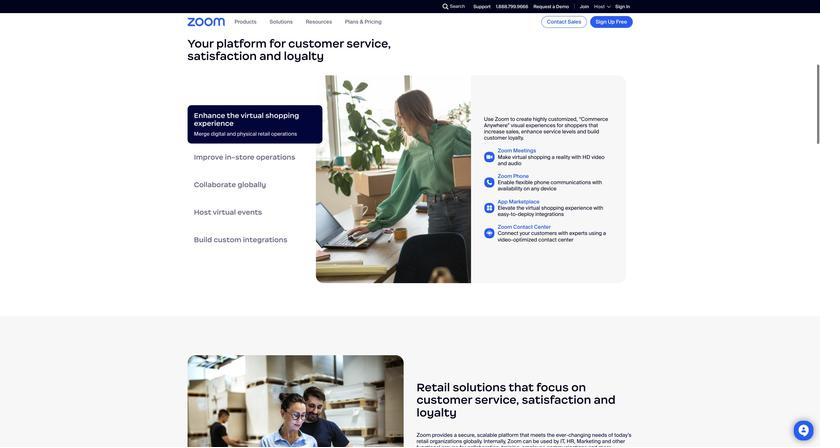 Task type: describe. For each thing, give the bounding box(es) containing it.
service
[[544, 128, 561, 135]]

custom
[[214, 235, 242, 244]]

shopping inside the enhance the virtual shopping experience merge digital and physical retail operations
[[266, 111, 299, 120]]

retail solutions that focus on customer service, satisfaction and loyalty
[[417, 380, 616, 420]]

resources button
[[306, 18, 332, 25]]

virtual inside the host virtual events button
[[213, 208, 236, 217]]

app marketplace link
[[498, 198, 540, 205]]

and inside "retail solutions that focus on customer service, satisfaction and loyalty"
[[595, 393, 616, 407]]

virtual inside app marketplace elevate the virtual shopping experience with easy-to-deploy integrations
[[526, 204, 541, 211]]

search
[[450, 3, 465, 9]]

the inside the enhance the virtual shopping experience merge digital and physical retail operations
[[227, 111, 239, 120]]

device
[[541, 185, 557, 192]]

employee
[[522, 444, 546, 447]]

contact sales link
[[542, 16, 588, 28]]

"commerce
[[580, 116, 609, 122]]

support
[[474, 4, 491, 9]]

zoom for secure,
[[417, 432, 431, 439]]

zoom contact center logo image
[[485, 228, 495, 238]]

plans & pricing
[[345, 18, 382, 25]]

sales
[[568, 18, 582, 25]]

pricing
[[365, 18, 382, 25]]

1.888.799.9666 link
[[496, 4, 529, 9]]

demo
[[557, 4, 570, 9]]

and inside use zoom to create highly customized, "commerce anywhere" visual experiences for shoppers that increase sales, enhance service levels and build customer loyalty.
[[578, 128, 587, 135]]

and inside zoom meetings make virtual shopping a reality with hd video and audio
[[498, 160, 507, 167]]

host virtual events button
[[188, 199, 323, 226]]

store
[[236, 153, 255, 162]]

increase
[[485, 128, 505, 135]]

the inside app marketplace elevate the virtual shopping experience with easy-to-deploy integrations
[[517, 204, 525, 211]]

operations inside the enhance the virtual shopping experience merge digital and physical retail operations
[[271, 130, 297, 137]]

customized,
[[549, 116, 578, 122]]

your
[[188, 36, 214, 51]]

use zoom to create highly customized, "commerce anywhere" visual experiences for shoppers that increase sales, enhance service levels and build customer loyalty.
[[485, 116, 609, 141]]

free
[[617, 18, 628, 25]]

join link
[[580, 4, 590, 9]]

join
[[580, 4, 590, 9]]

tabbed carousel element
[[188, 75, 633, 283]]

platform inside your platform for customer service, satisfaction and loyalty
[[217, 36, 267, 51]]

a left demo
[[553, 4, 556, 9]]

improve in-store operations button
[[188, 144, 323, 171]]

physical
[[237, 130, 257, 137]]

meets
[[531, 432, 546, 439]]

the inside zoom provides a secure, scalable platform that meets the ever-changing needs of today's retail organizations globally. internally, zoom can be used by it, hr, marketing and other functional groups for collaboration, training, employee communications and mor
[[548, 432, 555, 439]]

scalable
[[478, 432, 498, 439]]

sign up free
[[596, 18, 628, 25]]

experiences
[[526, 122, 556, 129]]

hd
[[583, 154, 591, 160]]

with inside zoom contact center connect your customers with experts using a video-optimized contact center
[[559, 230, 569, 237]]

on inside zoom phone enable flexible phone communications with availability on any device
[[524, 185, 530, 192]]

satisfaction inside your platform for customer service, satisfaction and loyalty
[[188, 49, 257, 63]]

solutions button
[[270, 18, 293, 25]]

request a demo link
[[534, 4, 570, 9]]

build
[[194, 235, 212, 244]]

collaborate
[[194, 180, 236, 189]]

and inside the enhance the virtual shopping experience merge digital and physical retail operations
[[227, 130, 236, 137]]

zoom contact center connect your customers with experts using a video-optimized contact center
[[498, 224, 607, 243]]

zoom phone logo image
[[485, 177, 495, 188]]

to
[[511, 116, 516, 122]]

sign in
[[616, 4, 631, 9]]

audio
[[509, 160, 522, 167]]

shopping inside zoom meetings make virtual shopping a reality with hd video and audio
[[528, 154, 551, 160]]

elevate
[[498, 204, 516, 211]]

visual
[[511, 122, 525, 129]]

easy-
[[498, 211, 511, 218]]

loyalty.
[[509, 134, 524, 141]]

training,
[[502, 444, 521, 447]]

internally,
[[484, 438, 507, 445]]

center
[[535, 224, 551, 230]]

resources
[[306, 18, 332, 25]]

loyalty inside "retail solutions that focus on customer service, satisfaction and loyalty"
[[417, 405, 457, 420]]

zoom inside use zoom to create highly customized, "commerce anywhere" visual experiences for shoppers that increase sales, enhance service levels and build customer loyalty.
[[495, 116, 510, 122]]

zoom left can
[[508, 438, 522, 445]]

plans & pricing link
[[345, 18, 382, 25]]

sign up free link
[[591, 16, 633, 28]]

loyalty inside your platform for customer service, satisfaction and loyalty
[[284, 49, 324, 63]]

customer inside "retail solutions that focus on customer service, satisfaction and loyalty"
[[417, 393, 473, 407]]

collaborate globally
[[194, 180, 266, 189]]

sales,
[[507, 128, 521, 135]]

zoom logo image
[[188, 18, 225, 26]]

request
[[534, 4, 552, 9]]

on inside "retail solutions that focus on customer service, satisfaction and loyalty"
[[572, 380, 587, 395]]

create
[[517, 116, 532, 122]]

integrations inside button
[[243, 235, 288, 244]]

woman shopping online image
[[316, 75, 471, 283]]

plans
[[345, 18, 359, 25]]

digital
[[211, 130, 226, 137]]

customers
[[532, 230, 558, 237]]

experts
[[570, 230, 588, 237]]

products button
[[235, 18, 257, 25]]

center
[[559, 236, 574, 243]]

retail inside the enhance the virtual shopping experience merge digital and physical retail operations
[[258, 130, 270, 137]]

for inside your platform for customer service, satisfaction and loyalty
[[270, 36, 286, 51]]

organizations
[[430, 438, 463, 445]]

secure,
[[459, 432, 476, 439]]



Task type: vqa. For each thing, say whether or not it's contained in the screenshot.
Enhance the virtual shopping experience Merge digital and physical retail operations
yes



Task type: locate. For each thing, give the bounding box(es) containing it.
collaboration,
[[468, 444, 501, 447]]

that left be
[[520, 432, 530, 439]]

1 vertical spatial shopping
[[528, 154, 551, 160]]

0 horizontal spatial the
[[227, 111, 239, 120]]

tab list inside tabbed carousel element
[[188, 105, 323, 254]]

card label element
[[316, 75, 627, 283]]

zoom inside zoom phone enable flexible phone communications with availability on any device
[[498, 173, 513, 180]]

1 horizontal spatial loyalty
[[417, 405, 457, 420]]

on right focus
[[572, 380, 587, 395]]

sign in link
[[616, 4, 631, 9]]

zoom inside zoom contact center connect your customers with experts using a video-optimized contact center
[[498, 224, 513, 230]]

retail
[[417, 380, 451, 395]]

can
[[523, 438, 532, 445]]

2 vertical spatial customer
[[417, 393, 473, 407]]

phone
[[535, 179, 550, 186]]

0 vertical spatial on
[[524, 185, 530, 192]]

zoom up audio
[[498, 147, 513, 154]]

2 horizontal spatial customer
[[485, 134, 508, 141]]

team looking at an ipad image
[[188, 355, 404, 447]]

a left 'reality'
[[552, 154, 555, 160]]

experience up experts
[[566, 204, 593, 211]]

host
[[595, 4, 606, 9], [194, 208, 212, 217]]

other
[[613, 438, 626, 445]]

with inside app marketplace elevate the virtual shopping experience with easy-to-deploy integrations
[[594, 204, 604, 211]]

integrations up center
[[536, 211, 565, 218]]

2 vertical spatial the
[[548, 432, 555, 439]]

today's
[[615, 432, 632, 439]]

use
[[485, 116, 494, 122]]

of
[[609, 432, 614, 439]]

1 vertical spatial experience
[[566, 204, 593, 211]]

events
[[238, 208, 262, 217]]

zoom contact center link
[[498, 224, 551, 230]]

host inside button
[[194, 208, 212, 217]]

build
[[588, 128, 600, 135]]

host up build
[[194, 208, 212, 217]]

by
[[554, 438, 560, 445]]

functional
[[417, 444, 441, 447]]

app
[[498, 198, 508, 205]]

service, inside "retail solutions that focus on customer service, satisfaction and loyalty"
[[475, 393, 520, 407]]

host right join link
[[595, 4, 606, 9]]

connect
[[498, 230, 519, 237]]

on left any at right top
[[524, 185, 530, 192]]

experience
[[194, 119, 234, 128], [566, 204, 593, 211]]

used
[[541, 438, 553, 445]]

enhance
[[194, 111, 225, 120]]

platform down products
[[217, 36, 267, 51]]

2 horizontal spatial the
[[548, 432, 555, 439]]

1 / 5 group
[[316, 75, 627, 283]]

0 horizontal spatial contact
[[514, 224, 533, 230]]

changing
[[569, 432, 591, 439]]

on
[[524, 185, 530, 192], [572, 380, 587, 395]]

ever-
[[557, 432, 569, 439]]

zoom up functional in the bottom right of the page
[[417, 432, 431, 439]]

globally.
[[464, 438, 483, 445]]

it,
[[561, 438, 566, 445]]

0 horizontal spatial platform
[[217, 36, 267, 51]]

1 horizontal spatial experience
[[566, 204, 593, 211]]

communications inside zoom phone enable flexible phone communications with availability on any device
[[551, 179, 592, 186]]

2 vertical spatial that
[[520, 432, 530, 439]]

shopping inside app marketplace elevate the virtual shopping experience with easy-to-deploy integrations
[[542, 204, 565, 211]]

meetings
[[514, 147, 537, 154]]

build custom integrations button
[[188, 226, 323, 254]]

zoom for flexible
[[498, 173, 513, 180]]

satisfaction inside "retail solutions that focus on customer service, satisfaction and loyalty"
[[522, 393, 592, 407]]

in-
[[225, 153, 236, 162]]

groups
[[442, 444, 459, 447]]

that inside "retail solutions that focus on customer service, satisfaction and loyalty"
[[509, 380, 534, 395]]

sign left in
[[616, 4, 626, 9]]

0 vertical spatial for
[[270, 36, 286, 51]]

contact up optimized
[[514, 224, 533, 230]]

zoom up video-
[[498, 224, 513, 230]]

improve in-store operations
[[194, 153, 296, 162]]

zoom inside zoom meetings make virtual shopping a reality with hd video and audio
[[498, 147, 513, 154]]

1 vertical spatial platform
[[499, 432, 519, 439]]

1 horizontal spatial on
[[572, 380, 587, 395]]

virtual inside zoom meetings make virtual shopping a reality with hd video and audio
[[513, 154, 527, 160]]

shopping
[[266, 111, 299, 120], [528, 154, 551, 160], [542, 204, 565, 211]]

0 horizontal spatial for
[[270, 36, 286, 51]]

service, inside your platform for customer service, satisfaction and loyalty
[[347, 36, 391, 51]]

app marketplace logo image
[[485, 203, 495, 213]]

2 vertical spatial shopping
[[542, 204, 565, 211]]

1 vertical spatial loyalty
[[417, 405, 457, 420]]

availability
[[498, 185, 523, 192]]

virtual left events
[[213, 208, 236, 217]]

0 vertical spatial sign
[[616, 4, 626, 9]]

1 horizontal spatial the
[[517, 204, 525, 211]]

virtual down any at right top
[[526, 204, 541, 211]]

a left secure,
[[454, 432, 457, 439]]

1 vertical spatial operations
[[256, 153, 296, 162]]

reality
[[557, 154, 571, 160]]

marketplace
[[509, 198, 540, 205]]

zoom for connect
[[498, 224, 513, 230]]

zoom meetings make virtual shopping a reality with hd video and audio
[[498, 147, 605, 167]]

1 horizontal spatial customer
[[417, 393, 473, 407]]

be
[[534, 438, 540, 445]]

0 horizontal spatial on
[[524, 185, 530, 192]]

1 vertical spatial on
[[572, 380, 587, 395]]

retail right the physical on the top left of page
[[258, 130, 270, 137]]

that left focus
[[509, 380, 534, 395]]

0 horizontal spatial host
[[194, 208, 212, 217]]

customer
[[289, 36, 344, 51], [485, 134, 508, 141], [417, 393, 473, 407]]

1 vertical spatial contact
[[514, 224, 533, 230]]

merge
[[194, 130, 210, 137]]

platform inside zoom provides a secure, scalable platform that meets the ever-changing needs of today's retail organizations globally. internally, zoom can be used by it, hr, marketing and other functional groups for collaboration, training, employee communications and mor
[[499, 432, 519, 439]]

zoom meetings link
[[498, 147, 537, 154]]

experience inside app marketplace elevate the virtual shopping experience with easy-to-deploy integrations
[[566, 204, 593, 211]]

1 horizontal spatial retail
[[417, 438, 429, 445]]

for inside zoom provides a secure, scalable platform that meets the ever-changing needs of today's retail organizations globally. internally, zoom can be used by it, hr, marketing and other functional groups for collaboration, training, employee communications and mor
[[460, 444, 467, 447]]

0 vertical spatial integrations
[[536, 211, 565, 218]]

1 horizontal spatial service,
[[475, 393, 520, 407]]

operations inside button
[[256, 153, 296, 162]]

platform up training,
[[499, 432, 519, 439]]

retail
[[258, 130, 270, 137], [417, 438, 429, 445]]

operations
[[271, 130, 297, 137], [256, 153, 296, 162]]

1 horizontal spatial contact
[[548, 18, 567, 25]]

None search field
[[419, 1, 445, 12]]

a right using
[[604, 230, 607, 237]]

1 horizontal spatial platform
[[499, 432, 519, 439]]

1 horizontal spatial sign
[[616, 4, 626, 9]]

1 vertical spatial integrations
[[243, 235, 288, 244]]

enhance
[[522, 128, 543, 135]]

for inside use zoom to create highly customized, "commerce anywhere" visual experiences for shoppers that increase sales, enhance service levels and build customer loyalty.
[[557, 122, 564, 129]]

collaborate globally button
[[188, 171, 323, 199]]

the
[[227, 111, 239, 120], [517, 204, 525, 211], [548, 432, 555, 439]]

anywhere"
[[485, 122, 510, 129]]

with up using
[[594, 204, 604, 211]]

integrations down the host virtual events button
[[243, 235, 288, 244]]

retail left provides
[[417, 438, 429, 445]]

shoppers
[[565, 122, 588, 129]]

your
[[520, 230, 531, 237]]

tab list containing enhance the virtual shopping experience
[[188, 105, 323, 254]]

needs
[[593, 432, 608, 439]]

2 vertical spatial for
[[460, 444, 467, 447]]

zoom meetings logo image
[[485, 152, 495, 162]]

1 horizontal spatial for
[[460, 444, 467, 447]]

retail inside zoom provides a secure, scalable platform that meets the ever-changing needs of today's retail organizations globally. internally, zoom can be used by it, hr, marketing and other functional groups for collaboration, training, employee communications and mor
[[417, 438, 429, 445]]

for down secure,
[[460, 444, 467, 447]]

sign for sign in
[[616, 4, 626, 9]]

virtual right make
[[513, 154, 527, 160]]

search image
[[443, 4, 449, 10]]

zoom for virtual
[[498, 147, 513, 154]]

flexible
[[516, 179, 533, 186]]

0 vertical spatial service,
[[347, 36, 391, 51]]

zoom left to
[[495, 116, 510, 122]]

sign
[[616, 4, 626, 9], [596, 18, 607, 25]]

host for the host dropdown button
[[595, 4, 606, 9]]

for left shoppers
[[557, 122, 564, 129]]

0 horizontal spatial retail
[[258, 130, 270, 137]]

1 vertical spatial communications
[[547, 444, 588, 447]]

&
[[360, 18, 364, 25]]

0 vertical spatial shopping
[[266, 111, 299, 120]]

service,
[[347, 36, 391, 51], [475, 393, 520, 407]]

communications inside zoom provides a secure, scalable platform that meets the ever-changing needs of today's retail organizations globally. internally, zoom can be used by it, hr, marketing and other functional groups for collaboration, training, employee communications and mor
[[547, 444, 588, 447]]

provides
[[432, 432, 453, 439]]

customer inside your platform for customer service, satisfaction and loyalty
[[289, 36, 344, 51]]

for down solutions
[[270, 36, 286, 51]]

request a demo
[[534, 4, 570, 9]]

0 vertical spatial operations
[[271, 130, 297, 137]]

1 vertical spatial the
[[517, 204, 525, 211]]

integrations inside app marketplace elevate the virtual shopping experience with easy-to-deploy integrations
[[536, 211, 565, 218]]

contact down request a demo
[[548, 18, 567, 25]]

0 vertical spatial that
[[589, 122, 599, 129]]

customer inside use zoom to create highly customized, "commerce anywhere" visual experiences for shoppers that increase sales, enhance service levels and build customer loyalty.
[[485, 134, 508, 141]]

experience up digital
[[194, 119, 234, 128]]

globally
[[238, 180, 266, 189]]

that
[[589, 122, 599, 129], [509, 380, 534, 395], [520, 432, 530, 439]]

virtual
[[241, 111, 264, 120], [513, 154, 527, 160], [526, 204, 541, 211], [213, 208, 236, 217]]

enhance the virtual shopping experience merge digital and physical retail operations
[[194, 111, 299, 137]]

a inside zoom provides a secure, scalable platform that meets the ever-changing needs of today's retail organizations globally. internally, zoom can be used by it, hr, marketing and other functional groups for collaboration, training, employee communications and mor
[[454, 432, 457, 439]]

the left ever-
[[548, 432, 555, 439]]

1 vertical spatial service,
[[475, 393, 520, 407]]

tab list
[[188, 105, 323, 254]]

a inside zoom contact center connect your customers with experts using a video-optimized contact center
[[604, 230, 607, 237]]

sign inside sign up free link
[[596, 18, 607, 25]]

search image
[[443, 4, 449, 10]]

your platform for customer service, satisfaction and loyalty
[[188, 36, 391, 63]]

sign for sign up free
[[596, 18, 607, 25]]

virtual up the physical on the top left of page
[[241, 111, 264, 120]]

with inside zoom phone enable flexible phone communications with availability on any device
[[593, 179, 603, 186]]

0 vertical spatial platform
[[217, 36, 267, 51]]

0 vertical spatial customer
[[289, 36, 344, 51]]

1 vertical spatial host
[[194, 208, 212, 217]]

host button
[[595, 4, 611, 9]]

sign left up
[[596, 18, 607, 25]]

0 horizontal spatial sign
[[596, 18, 607, 25]]

0 horizontal spatial satisfaction
[[188, 49, 257, 63]]

solutions
[[270, 18, 293, 25]]

that inside zoom provides a secure, scalable platform that meets the ever-changing needs of today's retail organizations globally. internally, zoom can be used by it, hr, marketing and other functional groups for collaboration, training, employee communications and mor
[[520, 432, 530, 439]]

0 vertical spatial satisfaction
[[188, 49, 257, 63]]

1 horizontal spatial integrations
[[536, 211, 565, 218]]

0 vertical spatial loyalty
[[284, 49, 324, 63]]

1 vertical spatial retail
[[417, 438, 429, 445]]

optimized
[[514, 236, 538, 243]]

with left experts
[[559, 230, 569, 237]]

improve
[[194, 153, 224, 162]]

1 vertical spatial satisfaction
[[522, 393, 592, 407]]

0 vertical spatial retail
[[258, 130, 270, 137]]

0 vertical spatial the
[[227, 111, 239, 120]]

2 horizontal spatial for
[[557, 122, 564, 129]]

1.888.799.9666
[[496, 4, 529, 9]]

with
[[572, 154, 582, 160], [593, 179, 603, 186], [594, 204, 604, 211], [559, 230, 569, 237]]

solutions
[[453, 380, 507, 395]]

0 horizontal spatial experience
[[194, 119, 234, 128]]

0 vertical spatial host
[[595, 4, 606, 9]]

0 horizontal spatial integrations
[[243, 235, 288, 244]]

that right shoppers
[[589, 122, 599, 129]]

1 horizontal spatial host
[[595, 4, 606, 9]]

app marketplace elevate the virtual shopping experience with easy-to-deploy integrations
[[498, 198, 604, 218]]

zoom up availability
[[498, 173, 513, 180]]

virtual inside the enhance the virtual shopping experience merge digital and physical retail operations
[[241, 111, 264, 120]]

with down the video on the top of page
[[593, 179, 603, 186]]

0 vertical spatial experience
[[194, 119, 234, 128]]

0 vertical spatial communications
[[551, 179, 592, 186]]

a inside zoom meetings make virtual shopping a reality with hd video and audio
[[552, 154, 555, 160]]

for
[[270, 36, 286, 51], [557, 122, 564, 129], [460, 444, 467, 447]]

communications down ever-
[[547, 444, 588, 447]]

0 horizontal spatial customer
[[289, 36, 344, 51]]

that inside use zoom to create highly customized, "commerce anywhere" visual experiences for shoppers that increase sales, enhance service levels and build customer loyalty.
[[589, 122, 599, 129]]

the right elevate
[[517, 204, 525, 211]]

and inside your platform for customer service, satisfaction and loyalty
[[260, 49, 282, 63]]

0 vertical spatial contact
[[548, 18, 567, 25]]

0 horizontal spatial loyalty
[[284, 49, 324, 63]]

support link
[[474, 4, 491, 9]]

with inside zoom meetings make virtual shopping a reality with hd video and audio
[[572, 154, 582, 160]]

host for host virtual events
[[194, 208, 212, 217]]

1 vertical spatial for
[[557, 122, 564, 129]]

the up the physical on the top left of page
[[227, 111, 239, 120]]

1 vertical spatial sign
[[596, 18, 607, 25]]

1 vertical spatial that
[[509, 380, 534, 395]]

experience inside the enhance the virtual shopping experience merge digital and physical retail operations
[[194, 119, 234, 128]]

contact inside zoom contact center connect your customers with experts using a video-optimized contact center
[[514, 224, 533, 230]]

0 horizontal spatial service,
[[347, 36, 391, 51]]

1 vertical spatial customer
[[485, 134, 508, 141]]

communications down 'reality'
[[551, 179, 592, 186]]

with left hd
[[572, 154, 582, 160]]

1 horizontal spatial satisfaction
[[522, 393, 592, 407]]



